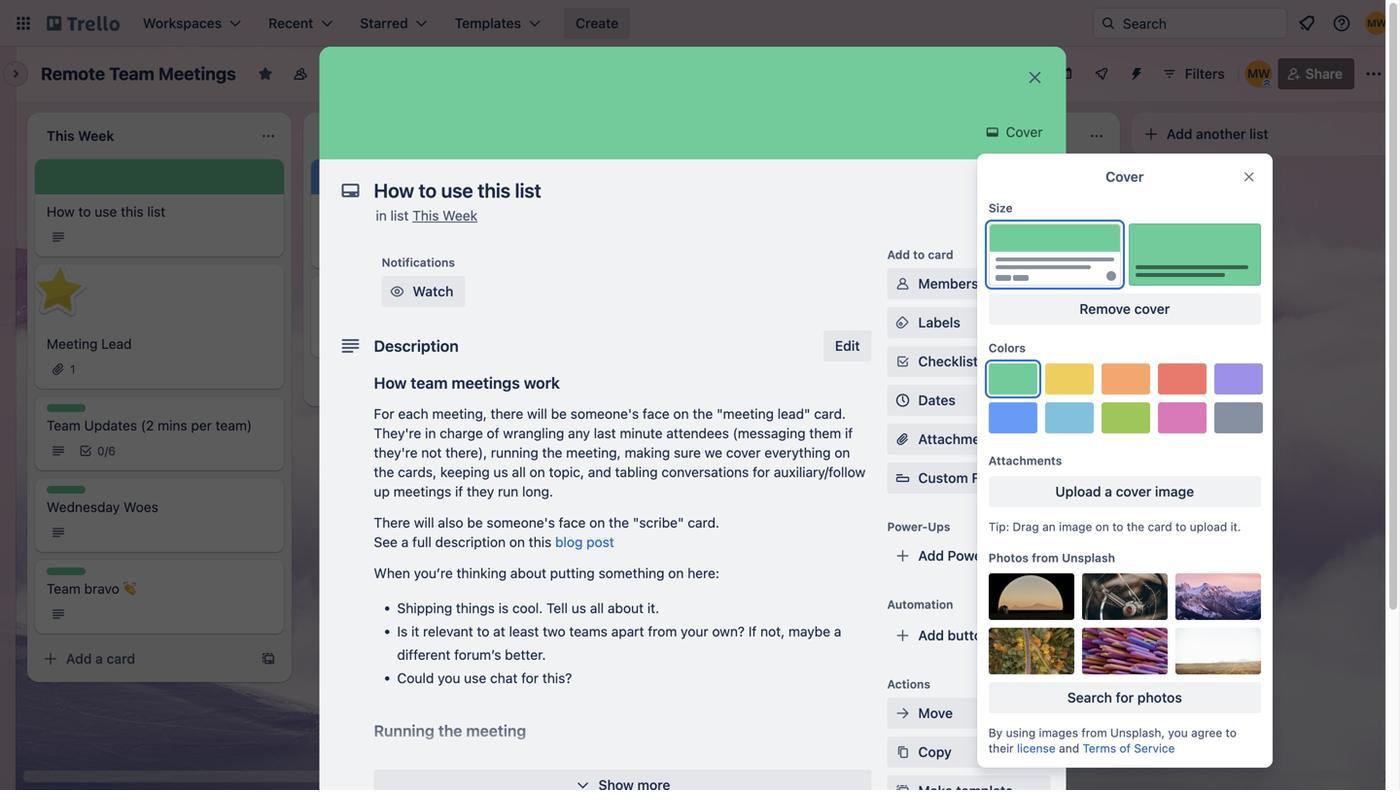 Task type: locate. For each thing, give the bounding box(es) containing it.
create for create
[[576, 15, 619, 31]]

a up move
[[368, 204, 376, 220]]

image for an
[[1059, 520, 1093, 534]]

add a card down custom on the bottom of page
[[895, 516, 964, 533]]

0 horizontal spatial will
[[414, 515, 434, 531]]

2 horizontal spatial create from template… image
[[1089, 517, 1105, 533]]

0 horizontal spatial use
[[95, 204, 117, 220]]

them
[[810, 426, 842, 442]]

add down automation
[[919, 628, 944, 644]]

list inside create a new list for each meeting and move cards over after they are discussed ------>
[[409, 204, 427, 220]]

tell
[[547, 601, 568, 617]]

they inside for each meeting, there will be someone's face on the "meeting lead" card. they're in charge of wrangling any last minute attendees (messaging them if they're not there), running the meeting, making sure we cover everything on the cards, keeping us all on topic, and tabling conversations for auxiliary/follow up meetings if they run long.
[[467, 484, 494, 500]]

create
[[576, 15, 619, 31], [323, 204, 365, 220]]

sm image inside move "link"
[[893, 704, 913, 724]]

the up 'topic,'
[[542, 445, 563, 461]]

and right 'topic,'
[[588, 464, 612, 481]]

edit
[[835, 338, 860, 354]]

there
[[491, 406, 524, 422]]

in up not
[[425, 426, 436, 442]]

1 horizontal spatial power-
[[948, 548, 994, 564]]

different
[[397, 647, 451, 663]]

1 horizontal spatial us
[[572, 601, 587, 617]]

sure
[[674, 445, 701, 461]]

0 horizontal spatial in
[[376, 208, 387, 224]]

1 vertical spatial each
[[398, 406, 429, 422]]

terms of service link
[[1083, 742, 1176, 756]]

0 horizontal spatial meeting
[[47, 336, 98, 352]]

meeting lead link
[[47, 335, 272, 354]]

0 horizontal spatial face
[[559, 515, 586, 531]]

will up wrangling
[[527, 406, 547, 422]]

agree
[[1192, 727, 1223, 740]]

0 vertical spatial meeting,
[[432, 406, 487, 422]]

in
[[376, 208, 387, 224], [425, 426, 436, 442]]

for up over
[[431, 204, 448, 220]]

how inside how to use this list link
[[47, 204, 75, 220]]

1 horizontal spatial someone's
[[571, 406, 639, 422]]

add a card button down description
[[311, 368, 529, 399]]

something
[[599, 566, 665, 582]]

add a card
[[342, 375, 412, 391], [895, 516, 964, 533], [619, 519, 688, 535], [66, 651, 135, 667]]

create for create a new list for each meeting and move cards over after they are discussed ------>
[[323, 204, 365, 220]]

1 horizontal spatial about
[[608, 601, 644, 617]]

a
[[368, 204, 376, 220], [372, 375, 379, 391], [1105, 484, 1113, 500], [924, 516, 932, 533], [648, 519, 656, 535], [401, 535, 409, 551], [834, 624, 842, 640], [95, 651, 103, 667]]

add down team bravo 👏
[[66, 651, 92, 667]]

sm image inside "checklist" 'link'
[[893, 352, 913, 372]]

1 horizontal spatial will
[[527, 406, 547, 422]]

sm image down "copy" link at the bottom right of the page
[[893, 782, 913, 791]]

be inside there will also be someone's face on the "scribe" card. see a full description on this blog post
[[467, 515, 483, 531]]

about up the cool.
[[511, 566, 547, 582]]

each up after
[[452, 204, 482, 220]]

0 horizontal spatial 1
[[70, 363, 75, 376]]

blog post link
[[555, 535, 615, 551]]

1 vertical spatial create from template… image
[[1089, 517, 1105, 533]]

sm image up scoop
[[893, 352, 913, 372]]

"meeting
[[717, 406, 774, 422]]

power-
[[888, 520, 928, 534], [948, 548, 994, 564]]

card. inside there will also be someone's face on the "scribe" card. see a full description on this blog post
[[688, 515, 720, 531]]

cards,
[[398, 464, 437, 481]]

you
[[438, 671, 461, 687], [1169, 727, 1188, 740]]

upload a cover image
[[1056, 484, 1195, 500]]

each inside for each meeting, there will be someone's face on the "meeting lead" card. they're in charge of wrangling any last minute attendees (messaging them if they're not there), running the meeting, making sure we cover everything on the cards, keeping us all on topic, and tabling conversations for auxiliary/follow up meetings if they run long.
[[398, 406, 429, 422]]

size
[[989, 201, 1013, 215]]

0 vertical spatial they
[[490, 223, 518, 239]]

tip:
[[989, 520, 1010, 534]]

from inside by using images from unsplash, you agree to their
[[1082, 727, 1108, 740]]

meeting down chat
[[466, 722, 526, 741]]

meetings
[[452, 374, 520, 392], [394, 484, 452, 500]]

sm image inside labels link
[[893, 313, 913, 333]]

1 horizontal spatial create
[[576, 15, 619, 31]]

tip: drag an image on to the card to upload it.
[[989, 520, 1242, 534]]

card.
[[814, 406, 846, 422], [688, 515, 720, 531]]

0 vertical spatial and
[[323, 223, 346, 239]]

0 horizontal spatial someone's
[[487, 515, 555, 531]]

--- discuss during next meeting -- - link
[[323, 284, 549, 323]]

wednesday woes link
[[47, 498, 272, 517]]

0 horizontal spatial and
[[323, 223, 346, 239]]

1 vertical spatial this
[[529, 535, 552, 551]]

labels link
[[888, 307, 1051, 339]]

on up when you're thinking about putting something on here:
[[510, 535, 525, 551]]

watch
[[413, 284, 454, 300]]

us up run
[[494, 464, 508, 481]]

color: green, title: "recurring item" element up wednesday
[[47, 486, 86, 494]]

button
[[948, 628, 991, 644]]

images
[[1039, 727, 1079, 740]]

add a card button up add power-ups
[[864, 509, 1082, 540]]

switch to… image
[[14, 14, 33, 33]]

1 horizontal spatial 1
[[926, 403, 931, 417]]

per
[[191, 418, 212, 434]]

sm image left watch
[[388, 282, 407, 302]]

their
[[989, 742, 1014, 756]]

be up wrangling
[[551, 406, 567, 422]]

cover
[[1135, 301, 1170, 317], [726, 445, 761, 461], [1116, 484, 1152, 500]]

will inside for each meeting, there will be someone's face on the "meeting lead" card. they're in charge of wrangling any last minute attendees (messaging them if they're not there), running the meeting, making sure we cover everything on the cards, keeping us all on topic, and tabling conversations for auxiliary/follow up meetings if they run long.
[[527, 406, 547, 422]]

add button
[[919, 628, 991, 644]]

0 vertical spatial sm image
[[983, 123, 1003, 142]]

for inside search for photos button
[[1116, 690, 1134, 706]]

0 vertical spatial from
[[1032, 552, 1059, 565]]

be up description
[[467, 515, 483, 531]]

from down an
[[1032, 552, 1059, 565]]

wednesday
[[47, 499, 120, 516]]

it.
[[1231, 520, 1242, 534], [648, 601, 660, 617]]

0 horizontal spatial be
[[467, 515, 483, 531]]

0 horizontal spatial us
[[494, 464, 508, 481]]

1 up attachment
[[926, 403, 931, 417]]

nordic launch update link
[[875, 167, 1101, 187]]

in inside for each meeting, there will be someone's face on the "meeting lead" card. they're in charge of wrangling any last minute attendees (messaging them if they're not there), running the meeting, making sure we cover everything on the cards, keeping us all on topic, and tabling conversations for auxiliary/follow up meetings if they run long.
[[425, 426, 436, 442]]

meetings down cards,
[[394, 484, 452, 500]]

add left team
[[342, 375, 368, 391]]

work
[[524, 374, 560, 392]]

1 horizontal spatial all
[[590, 601, 604, 617]]

meeting inside the --- discuss during next meeting -- -
[[476, 285, 527, 302]]

sm image down 'actions'
[[893, 704, 913, 724]]

meeting, up charge
[[432, 406, 487, 422]]

(2
[[141, 418, 154, 434]]

cover right "remove"
[[1135, 301, 1170, 317]]

add a card button for middle the create from template… icon
[[864, 509, 1082, 540]]

us
[[494, 464, 508, 481], [572, 601, 587, 617]]

they left are on the top
[[490, 223, 518, 239]]

of down there on the left bottom of the page
[[487, 426, 500, 442]]

1 horizontal spatial of
[[1120, 742, 1131, 756]]

0 vertical spatial be
[[551, 406, 567, 422]]

1 horizontal spatial from
[[1032, 552, 1059, 565]]

1 vertical spatial meeting,
[[566, 445, 621, 461]]

0 horizontal spatial you
[[438, 671, 461, 687]]

a right the "upload"
[[1105, 484, 1113, 500]]

1 horizontal spatial card.
[[814, 406, 846, 422]]

calendar power-up image
[[1058, 65, 1074, 81]]

post
[[587, 535, 615, 551]]

power- down custom on the bottom of page
[[888, 520, 928, 534]]

and inside create a new list for each meeting and move cards over after they are discussed ------>
[[323, 223, 346, 239]]

card. inside for each meeting, there will be someone's face on the "meeting lead" card. they're in charge of wrangling any last minute attendees (messaging them if they're not there), running the meeting, making sure we cover everything on the cards, keeping us all on topic, and tabling conversations for auxiliary/follow up meetings if they run long.
[[814, 406, 846, 422]]

sm image
[[893, 274, 913, 294], [893, 352, 913, 372], [893, 704, 913, 724], [893, 743, 913, 763], [893, 782, 913, 791]]

4 sm image from the top
[[893, 743, 913, 763]]

1
[[70, 363, 75, 376], [926, 403, 931, 417]]

custom fields
[[919, 470, 1010, 486]]

and up the discussed
[[323, 223, 346, 239]]

0 vertical spatial of
[[487, 426, 500, 442]]

webinar
[[875, 446, 927, 462]]

0 vertical spatial color: green, title: "recurring item" element
[[47, 405, 86, 412]]

face up minute
[[643, 406, 670, 422]]

0 vertical spatial create
[[576, 15, 619, 31]]

0 vertical spatial you
[[438, 671, 461, 687]]

1 horizontal spatial meeting
[[476, 285, 527, 302]]

a up the something
[[648, 519, 656, 535]]

create inside create a new list for each meeting and move cards over after they are discussed ------>
[[323, 204, 365, 220]]

1 vertical spatial card.
[[688, 515, 720, 531]]

will up full
[[414, 515, 434, 531]]

meetings up there on the left bottom of the page
[[452, 374, 520, 392]]

0 vertical spatial all
[[512, 464, 526, 481]]

1 vertical spatial cover
[[726, 445, 761, 461]]

1 vertical spatial be
[[467, 515, 483, 531]]

add down power-ups
[[919, 548, 944, 564]]

card up the something
[[659, 519, 688, 535]]

power ups image
[[1094, 66, 1110, 82]]

sm image inside watch button
[[388, 282, 407, 302]]

1 horizontal spatial cover
[[1106, 169, 1144, 185]]

team left the updates
[[47, 418, 81, 434]]

0 horizontal spatial remote
[[41, 63, 105, 84]]

color: green, title: "recurring item" element up team bravo 👏
[[47, 568, 86, 576]]

ups up add power-ups
[[928, 520, 951, 534]]

meeting left lead
[[47, 336, 98, 352]]

1 vertical spatial face
[[559, 515, 586, 531]]

0 vertical spatial image
[[1156, 484, 1195, 500]]

remote work campaign: the scoop
[[875, 357, 1058, 392]]

1 down meeting lead
[[70, 363, 75, 376]]

1 horizontal spatial be
[[551, 406, 567, 422]]

add down custom on the bottom of page
[[895, 516, 921, 533]]

filters
[[1185, 66, 1225, 82]]

updates
[[84, 418, 137, 434]]

0 vertical spatial meeting
[[476, 285, 527, 302]]

1 horizontal spatial in
[[425, 426, 436, 442]]

1 vertical spatial 1
[[926, 403, 931, 417]]

hi!
[[424, 758, 439, 774]]

at
[[493, 624, 506, 640]]

card up members
[[928, 248, 954, 262]]

a inside 'upload a cover image' "button"
[[1105, 484, 1113, 500]]

2 color: green, title: "recurring item" element from the top
[[47, 486, 86, 494]]

a inside the shipping things is cool. tell us all about it. is it relevant to at least two teams apart from your own? if not, maybe a different forum's better. could you use chat for this?
[[834, 624, 842, 640]]

0 vertical spatial face
[[643, 406, 670, 422]]

color: green, title: "recurring item" element up the updates
[[47, 405, 86, 412]]

us inside for each meeting, there will be someone's face on the "meeting lead" card. they're in charge of wrangling any last minute attendees (messaging them if they're not there), running the meeting, making sure we cover everything on the cards, keeping us all on topic, and tabling conversations for auxiliary/follow up meetings if they run long.
[[494, 464, 508, 481]]

1 vertical spatial in
[[425, 426, 436, 442]]

1 vertical spatial of
[[1120, 742, 1131, 756]]

create inside button
[[576, 15, 619, 31]]

everything
[[765, 445, 831, 461]]

a left full
[[401, 535, 409, 551]]

sm image for watch
[[388, 282, 407, 302]]

cover up tip: drag an image on to the card to upload it.
[[1116, 484, 1152, 500]]

1 vertical spatial all
[[590, 601, 604, 617]]

team for updates
[[47, 418, 81, 434]]

1 vertical spatial someone's
[[487, 515, 555, 531]]

0 vertical spatial 1
[[70, 363, 75, 376]]

cover right the we
[[726, 445, 761, 461]]

1 vertical spatial ups
[[994, 548, 1019, 564]]

card. up them
[[814, 406, 846, 422]]

for down better.
[[522, 671, 539, 687]]

1 sm image from the top
[[893, 274, 913, 294]]

remote inside remote work campaign: the scoop
[[875, 357, 924, 373]]

0 vertical spatial it.
[[1231, 520, 1242, 534]]

mortem
[[965, 446, 1014, 462]]

sm image for checklist
[[893, 352, 913, 372]]

sm image
[[983, 123, 1003, 142], [388, 282, 407, 302], [893, 313, 913, 333]]

shipping things is cool. tell us all about it. is it relevant to at least two teams apart from your own? if not, maybe a different forum's better. could you use chat for this?
[[397, 601, 842, 687]]

it
[[412, 624, 420, 640]]

0 vertical spatial meetings
[[452, 374, 520, 392]]

1 vertical spatial you
[[1169, 727, 1188, 740]]

0 horizontal spatial ups
[[928, 520, 951, 534]]

post-
[[931, 446, 965, 462]]

ups down tip:
[[994, 548, 1019, 564]]

create from template… image
[[537, 375, 552, 391], [1089, 517, 1105, 533], [261, 652, 276, 667]]

on left here:
[[668, 566, 684, 582]]

say
[[397, 758, 420, 774]]

image right an
[[1059, 520, 1093, 534]]

influence
[[660, 430, 718, 446]]

scoop
[[875, 376, 915, 392]]

2 horizontal spatial and
[[1059, 742, 1080, 756]]

0 vertical spatial if
[[845, 426, 853, 442]]

color: green, title: "recurring item" element
[[47, 405, 86, 412], [47, 486, 86, 494], [47, 568, 86, 576]]

1 vertical spatial us
[[572, 601, 587, 617]]

add button button
[[888, 621, 1051, 652]]

remote work campaign: the scoop link
[[875, 355, 1101, 394]]

image for cover
[[1156, 484, 1195, 500]]

meetings inside for each meeting, there will be someone's face on the "meeting lead" card. they're in charge of wrangling any last minute attendees (messaging them if they're not there), running the meeting, making sure we cover everything on the cards, keeping us all on topic, and tabling conversations for auxiliary/follow up meetings if they run long.
[[394, 484, 452, 500]]

remove cover button
[[989, 294, 1261, 325]]

2 vertical spatial sm image
[[893, 313, 913, 333]]

the up post
[[609, 515, 629, 531]]

watch button
[[382, 276, 465, 307]]

remote inside board name text field
[[41, 63, 105, 84]]

a inside create a new list for each meeting and move cards over after they are discussed ------>
[[368, 204, 376, 220]]

1 vertical spatial it.
[[648, 601, 660, 617]]

team left the meetings
[[109, 63, 155, 84]]

unsplash,
[[1111, 727, 1165, 740]]

this inside there will also be someone's face on the "scribe" card. see a full description on this blog post
[[529, 535, 552, 551]]

2 horizontal spatial from
[[1082, 727, 1108, 740]]

meeting inside create a new list for each meeting and move cards over after they are discussed ------>
[[486, 204, 537, 220]]

0 horizontal spatial of
[[487, 426, 500, 442]]

meeting,
[[432, 406, 487, 422], [566, 445, 621, 461]]

0 vertical spatial cover
[[1003, 124, 1043, 140]]

3 color: green, title: "recurring item" element from the top
[[47, 568, 86, 576]]

1 vertical spatial use
[[464, 671, 487, 687]]

it. right upload
[[1231, 520, 1242, 534]]

-
[[390, 243, 396, 259], [396, 243, 403, 259], [403, 243, 409, 259], [409, 243, 415, 259], [415, 243, 421, 259], [421, 243, 428, 259], [323, 285, 329, 302], [329, 285, 335, 302], [335, 285, 342, 302], [531, 285, 537, 302], [537, 285, 544, 302], [323, 305, 329, 321]]

sm image for members
[[893, 274, 913, 294]]

and down images
[[1059, 742, 1080, 756]]

of down unsplash,
[[1120, 742, 1131, 756]]

is
[[397, 624, 408, 640]]

you up service
[[1169, 727, 1188, 740]]

using
[[1006, 727, 1036, 740]]

all inside for each meeting, there will be someone's face on the "meeting lead" card. they're in charge of wrangling any last minute attendees (messaging them if they're not there), running the meeting, making sure we cover everything on the cards, keeping us all on topic, and tabling conversations for auxiliary/follow up meetings if they run long.
[[512, 464, 526, 481]]

0 vertical spatial cover
[[1135, 301, 1170, 317]]

nordic launch update
[[875, 169, 1016, 185]]

in left cards
[[376, 208, 387, 224]]

each inside create a new list for each meeting and move cards over after they are discussed ------>
[[452, 204, 482, 220]]

also
[[438, 515, 464, 531]]

someone's
[[571, 406, 639, 422], [487, 515, 555, 531]]

1 vertical spatial color: green, title: "recurring item" element
[[47, 486, 86, 494]]

someone's up last
[[571, 406, 639, 422]]

add power-ups
[[919, 548, 1019, 564]]

you inside by using images from unsplash, you agree to their
[[1169, 727, 1188, 740]]

2 vertical spatial from
[[1082, 727, 1108, 740]]

1 vertical spatial and
[[588, 464, 612, 481]]

workspace visible image
[[293, 66, 308, 82]]

for inside create a new list for each meeting and move cards over after they are discussed ------>
[[431, 204, 448, 220]]

1 color: green, title: "recurring item" element from the top
[[47, 405, 86, 412]]

it. inside the shipping things is cool. tell us all about it. is it relevant to at least two teams apart from your own? if not, maybe a different forum's better. could you use chat for this?
[[648, 601, 660, 617]]

2 sm image from the top
[[893, 352, 913, 372]]

from inside the shipping things is cool. tell us all about it. is it relevant to at least two teams apart from your own? if not, maybe a different forum's better. could you use chat for this?
[[648, 624, 677, 640]]

1 horizontal spatial face
[[643, 406, 670, 422]]

sm image up update
[[983, 123, 1003, 142]]

1 horizontal spatial and
[[588, 464, 612, 481]]

team updates (2 mins per team)
[[47, 418, 252, 434]]

sm image inside "copy" link
[[893, 743, 913, 763]]

someone's inside for each meeting, there will be someone's face on the "meeting lead" card. they're in charge of wrangling any last minute attendees (messaging them if they're not there), running the meeting, making sure we cover everything on the cards, keeping us all on topic, and tabling conversations for auxiliary/follow up meetings if they run long.
[[571, 406, 639, 422]]

meeting
[[476, 285, 527, 302], [47, 336, 98, 352]]

0 vertical spatial how
[[47, 204, 75, 220]]

all down running
[[512, 464, 526, 481]]

webinar post-mortem link
[[875, 445, 1101, 464]]

0 vertical spatial card.
[[814, 406, 846, 422]]

meeting right next
[[476, 285, 527, 302]]

sm image left copy on the bottom of page
[[893, 743, 913, 763]]

teams
[[569, 624, 608, 640]]

sm image inside cover link
[[983, 123, 1003, 142]]

sm image inside members link
[[893, 274, 913, 294]]

how to use this list link
[[47, 202, 272, 222]]

1 vertical spatial remote
[[875, 357, 924, 373]]

lead"
[[778, 406, 811, 422]]

you right could
[[438, 671, 461, 687]]

1 vertical spatial meetings
[[394, 484, 452, 500]]

0 vertical spatial ups
[[928, 520, 951, 534]]

meeting, down last
[[566, 445, 621, 461]]

0 horizontal spatial card.
[[688, 515, 720, 531]]

0 vertical spatial someone's
[[571, 406, 639, 422]]

0 vertical spatial meeting
[[486, 204, 537, 220]]

3 sm image from the top
[[893, 704, 913, 724]]

they down keeping
[[467, 484, 494, 500]]

None text field
[[364, 173, 1006, 208]]

cover inside "button"
[[1116, 484, 1152, 500]]

1 horizontal spatial it.
[[1231, 520, 1242, 534]]

the inside there will also be someone's face on the "scribe" card. see a full description on this blog post
[[609, 515, 629, 531]]

the up the up
[[374, 464, 394, 481]]

>
[[428, 243, 436, 259]]

power- down tip:
[[948, 548, 994, 564]]

notifications
[[382, 256, 455, 269]]

card. right "scribe"
[[688, 515, 720, 531]]

they inside create a new list for each meeting and move cards over after they are discussed ------>
[[490, 223, 518, 239]]

0 vertical spatial this
[[121, 204, 144, 220]]

each up they're
[[398, 406, 429, 422]]

Board name text field
[[31, 58, 246, 89]]

search
[[1068, 690, 1113, 706]]

1 vertical spatial sm image
[[388, 282, 407, 302]]

all up teams
[[590, 601, 604, 617]]

meeting up are on the top
[[486, 204, 537, 220]]

0 vertical spatial each
[[452, 204, 482, 220]]

for left photos
[[1116, 690, 1134, 706]]

to inside by using images from unsplash, you agree to their
[[1226, 727, 1237, 740]]

image inside "button"
[[1156, 484, 1195, 500]]

about up apart
[[608, 601, 644, 617]]

remote team meetings
[[41, 63, 236, 84]]

for inside for each meeting, there will be someone's face on the "meeting lead" card. they're in charge of wrangling any last minute attendees (messaging them if they're not there), running the meeting, making sure we cover everything on the cards, keeping us all on topic, and tabling conversations for auxiliary/follow up meetings if they run long.
[[753, 464, 770, 481]]

1 horizontal spatial remote
[[875, 357, 924, 373]]

1 vertical spatial will
[[414, 515, 434, 531]]

card up for
[[383, 375, 412, 391]]

shipping
[[397, 601, 452, 617]]

how for how team meetings work
[[374, 374, 407, 392]]

maria williams (mariawilliams94) image
[[1246, 60, 1273, 88]]



Task type: describe. For each thing, give the bounding box(es) containing it.
sm image for move
[[893, 704, 913, 724]]

woes
[[124, 499, 158, 516]]

not,
[[761, 624, 785, 640]]

custom fields button
[[888, 469, 1051, 488]]

add left another
[[1167, 126, 1193, 142]]

team)
[[216, 418, 252, 434]]

card up add power-ups
[[935, 516, 964, 533]]

we
[[705, 445, 723, 461]]

see
[[374, 535, 398, 551]]

strategic
[[599, 430, 656, 446]]

edit button
[[824, 331, 872, 362]]

wrangling
[[503, 426, 564, 442]]

"scribe"
[[633, 515, 684, 531]]

1 horizontal spatial ups
[[994, 548, 1019, 564]]

you're
[[414, 566, 453, 582]]

upload
[[1056, 484, 1102, 500]]

--- discuss during next meeting -- -
[[323, 285, 544, 321]]

how for how to use this list
[[47, 204, 75, 220]]

Search field
[[1117, 9, 1287, 38]]

work:
[[738, 430, 775, 446]]

attachments
[[989, 454, 1062, 468]]

2 vertical spatial and
[[1059, 742, 1080, 756]]

add right post
[[619, 519, 644, 535]]

will inside there will also be someone's face on the "scribe" card. see a full description on this blog post
[[414, 515, 434, 531]]

remove
[[1080, 301, 1131, 317]]

automation
[[888, 598, 954, 612]]

open information menu image
[[1333, 14, 1352, 33]]

power-ups
[[888, 520, 951, 534]]

wednesday woes
[[47, 499, 158, 516]]

color: green, title: "recurring item" element for team updates (2 mins per team)
[[47, 405, 86, 412]]

forum's
[[454, 647, 501, 663]]

upload
[[1190, 520, 1228, 534]]

0 vertical spatial use
[[95, 204, 117, 220]]

on up post
[[590, 515, 605, 531]]

use inside the shipping things is cool. tell us all about it. is it relevant to at least two teams apart from your own? if not, maybe a different forum's better. could you use chat for this?
[[464, 671, 487, 687]]

about inside the shipping things is cool. tell us all about it. is it relevant to at least two teams apart from your own? if not, maybe a different forum's better. could you use chat for this?
[[608, 601, 644, 617]]

0
[[97, 445, 105, 458]]

team updates (2 mins per team) link
[[47, 416, 272, 436]]

0 notifications image
[[1296, 12, 1319, 35]]

terms
[[1083, 742, 1117, 756]]

cover inside for each meeting, there will be someone's face on the "meeting lead" card. they're in charge of wrangling any last minute attendees (messaging them if they're not there), running the meeting, making sure we cover everything on the cards, keeping us all on topic, and tabling conversations for auxiliary/follow up meetings if they run long.
[[726, 445, 761, 461]]

search for photos button
[[989, 683, 1261, 714]]

the up hi!
[[438, 722, 462, 741]]

if
[[749, 624, 757, 640]]

add a card down 'bravo'
[[66, 651, 135, 667]]

on down them
[[835, 445, 851, 461]]

us inside the shipping things is cool. tell us all about it. is it relevant to at least two teams apart from your own? if not, maybe a different forum's better. could you use chat for this?
[[572, 601, 587, 617]]

nordic
[[875, 169, 917, 185]]

drag
[[1013, 520, 1040, 534]]

remote for remote team meetings
[[41, 63, 105, 84]]

on up influence
[[674, 406, 689, 422]]

1 vertical spatial power-
[[948, 548, 994, 564]]

maria williams (mariawilliams94) image
[[1366, 12, 1389, 35]]

upload a cover image button
[[989, 477, 1261, 508]]

making
[[625, 445, 670, 461]]

by
[[989, 727, 1003, 740]]

add a card up the something
[[619, 519, 688, 535]]

bravo
[[84, 581, 119, 597]]

show menu image
[[1365, 64, 1384, 84]]

and inside for each meeting, there will be someone's face on the "meeting lead" card. they're in charge of wrangling any last minute attendees (messaging them if they're not there), running the meeting, making sure we cover everything on the cards, keeping us all on topic, and tabling conversations for auxiliary/follow up meetings if they run long.
[[588, 464, 612, 481]]

a up for
[[372, 375, 379, 391]]

copy link
[[888, 737, 1051, 768]]

a down 'bravo'
[[95, 651, 103, 667]]

any
[[568, 426, 590, 442]]

the down 'upload a cover image' "button"
[[1127, 520, 1145, 534]]

cover inside button
[[1135, 301, 1170, 317]]

you inside the shipping things is cool. tell us all about it. is it relevant to at least two teams apart from your own? if not, maybe a different forum's better. could you use chat for this?
[[438, 671, 461, 687]]

1 vertical spatial meeting
[[466, 722, 526, 741]]

meeting lead
[[47, 336, 132, 352]]

of inside for each meeting, there will be someone's face on the "meeting lead" card. they're in charge of wrangling any last minute attendees (messaging them if they're not there), running the meeting, making sure we cover everything on the cards, keeping us all on topic, and tabling conversations for auxiliary/follow up meetings if they run long.
[[487, 426, 500, 442]]

add a card up for
[[342, 375, 412, 391]]

list inside how to use this list link
[[147, 204, 166, 220]]

add a card button for the topmost the create from template… icon
[[311, 368, 529, 399]]

5 sm image from the top
[[893, 782, 913, 791]]

strategic influence at work: bootcamp takeaways link
[[599, 428, 825, 467]]

on up long.
[[530, 464, 545, 481]]

at
[[721, 430, 735, 446]]

fields
[[972, 470, 1010, 486]]

chat
[[490, 671, 518, 687]]

labels
[[919, 315, 961, 331]]

0 vertical spatial in
[[376, 208, 387, 224]]

keeping
[[440, 464, 490, 481]]

0 horizontal spatial about
[[511, 566, 547, 582]]

own?
[[712, 624, 745, 640]]

👏
[[123, 581, 137, 597]]

discussed
[[323, 243, 386, 259]]

create a new list for each meeting and move cards over after they are discussed ------>
[[323, 204, 541, 259]]

they're
[[374, 445, 418, 461]]

things
[[456, 601, 495, 617]]

0 horizontal spatial power-
[[888, 520, 928, 534]]

photos from unsplash
[[989, 552, 1116, 565]]

list inside add another list button
[[1250, 126, 1269, 142]]

discuss
[[345, 285, 395, 302]]

add a card button up here:
[[588, 512, 805, 543]]

be inside for each meeting, there will be someone's face on the "meeting lead" card. they're in charge of wrangling any last minute attendees (messaging them if they're not there), running the meeting, making sure we cover everything on the cards, keeping us all on topic, and tabling conversations for auxiliary/follow up meetings if they run long.
[[551, 406, 567, 422]]

share
[[1306, 66, 1343, 82]]

6
[[108, 445, 116, 458]]

a inside there will also be someone's face on the "scribe" card. see a full description on this blog post
[[401, 535, 409, 551]]

remote for remote work campaign: the scoop
[[875, 357, 924, 373]]

team
[[411, 374, 448, 392]]

on up unsplash
[[1096, 520, 1110, 534]]

search image
[[1101, 16, 1117, 31]]

sm image for labels
[[893, 313, 913, 333]]

are
[[521, 223, 541, 239]]

long.
[[522, 484, 553, 500]]

color: green, title: "recurring item" element for wednesday woes
[[47, 486, 86, 494]]

primary element
[[0, 0, 1401, 47]]

sm image for copy
[[893, 743, 913, 763]]

1 vertical spatial cover
[[1106, 169, 1144, 185]]

add up members link
[[888, 248, 910, 262]]

attachment button
[[888, 424, 1051, 455]]

lead
[[101, 336, 132, 352]]

the
[[1034, 357, 1058, 373]]

by using images from unsplash, you agree to their
[[989, 727, 1237, 756]]

team for bravo
[[47, 581, 81, 597]]

cover link
[[977, 117, 1055, 148]]

someone's inside there will also be someone's face on the "scribe" card. see a full description on this blog post
[[487, 515, 555, 531]]

0 vertical spatial create from template… image
[[537, 375, 552, 391]]

running
[[374, 722, 435, 741]]

card left upload
[[1148, 520, 1173, 534]]

0 horizontal spatial create from template… image
[[261, 652, 276, 667]]

0 horizontal spatial this
[[121, 204, 144, 220]]

card down 👏
[[107, 651, 135, 667]]

running the meeting
[[374, 722, 526, 741]]

last
[[594, 426, 616, 442]]

edit card image
[[535, 168, 551, 184]]

unsplash
[[1062, 552, 1116, 565]]

0 horizontal spatial cover
[[1003, 124, 1043, 140]]

1 horizontal spatial meeting,
[[566, 445, 621, 461]]

add a card button for the create from template… icon to the left
[[35, 644, 253, 675]]

for inside the shipping things is cool. tell us all about it. is it relevant to at least two teams apart from your own? if not, maybe a different forum's better. could you use chat for this?
[[522, 671, 539, 687]]

webinar post-mortem
[[875, 446, 1014, 462]]

star or unstar board image
[[258, 66, 273, 82]]

a down custom on the bottom of page
[[924, 516, 932, 533]]

the up attendees
[[693, 406, 713, 422]]

to inside the shipping things is cool. tell us all about it. is it relevant to at least two teams apart from your own? if not, maybe a different forum's better. could you use chat for this?
[[477, 624, 490, 640]]

new
[[379, 204, 405, 220]]

filters button
[[1156, 58, 1231, 89]]

run
[[498, 484, 519, 500]]

remove cover
[[1080, 301, 1170, 317]]

how to use this list
[[47, 204, 166, 220]]

all inside the shipping things is cool. tell us all about it. is it relevant to at least two teams apart from your own? if not, maybe a different forum's better. could you use chat for this?
[[590, 601, 604, 617]]

0 horizontal spatial if
[[455, 484, 463, 500]]

here:
[[688, 566, 720, 582]]

0 / 6
[[97, 445, 116, 458]]

color: green, title: "recurring item" element for team bravo 👏
[[47, 568, 86, 576]]

this
[[413, 208, 439, 224]]

full
[[413, 535, 432, 551]]

1 horizontal spatial if
[[845, 426, 853, 442]]

conversations
[[662, 464, 749, 481]]

to inside how to use this list link
[[78, 204, 91, 220]]

cards
[[388, 223, 423, 239]]

charge
[[440, 426, 483, 442]]

members link
[[888, 268, 1051, 300]]

face inside there will also be someone's face on the "scribe" card. see a full description on this blog post
[[559, 515, 586, 531]]

checklist link
[[888, 346, 1051, 377]]

campaign:
[[963, 357, 1031, 373]]

1 vertical spatial meeting
[[47, 336, 98, 352]]

face inside for each meeting, there will be someone's face on the "meeting lead" card. they're in charge of wrangling any last minute attendees (messaging them if they're not there), running the meeting, making sure we cover everything on the cards, keeping us all on topic, and tabling conversations for auxiliary/follow up meetings if they run long.
[[643, 406, 670, 422]]

team inside board name text field
[[109, 63, 155, 84]]

when
[[374, 566, 410, 582]]

in list this week
[[376, 208, 478, 224]]



Task type: vqa. For each thing, say whether or not it's contained in the screenshot.
topmost the Ben Nelson's workspace
no



